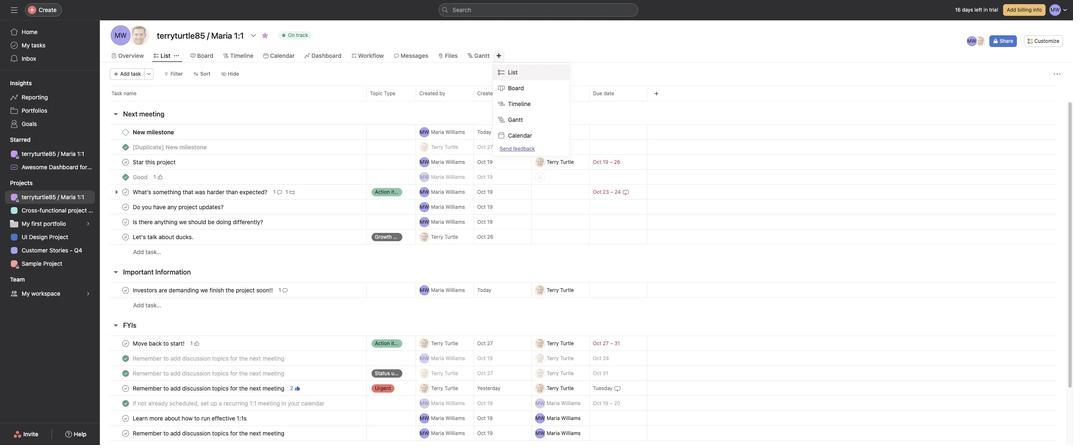Task type: vqa. For each thing, say whether or not it's contained in the screenshot.
Action item related to Action item popup button
yes



Task type: locate. For each thing, give the bounding box(es) containing it.
terry turtle
[[431, 144, 458, 150], [547, 159, 574, 165], [431, 234, 458, 240], [547, 287, 574, 293], [431, 340, 458, 347], [547, 340, 574, 347], [547, 355, 574, 362], [431, 370, 458, 377], [547, 370, 574, 377], [431, 385, 458, 391], [547, 385, 574, 391]]

/ up awesome dashboard for new project link
[[58, 150, 59, 157]]

mw inside creator for investors are demanding we finish the project soon!! cell
[[420, 287, 429, 293]]

— button down the urgent
[[367, 396, 416, 411]]

maria williams inside creator for learn more about how to run effective 1:1s cell
[[431, 415, 465, 421]]

gantt left add tab 'image'
[[474, 52, 490, 59]]

creator for remember to add discussion topics for the next meeting cell for first remember to add discussion topics for the next meeting 'cell' from the bottom
[[416, 426, 474, 441]]

by
[[440, 90, 445, 97]]

1 completed milestone checkbox from the top
[[122, 144, 129, 150]]

1 vertical spatial terryturtle85 / maria 1:1 link
[[5, 191, 95, 204]]

created left on
[[477, 90, 496, 97]]

1 vertical spatial terryturtle85 / maria 1:1
[[22, 194, 84, 201]]

share
[[1000, 38, 1014, 44]]

my workspace link
[[5, 287, 95, 301]]

8 completed image from the top
[[121, 414, 131, 424]]

maria williams inside creator for if not already scheduled, set up a recurring 1:1 meeting in your calendar cell
[[431, 400, 465, 406]]

27 for creator for move back to start! 'cell'
[[487, 340, 493, 347]]

1 horizontal spatial created
[[477, 90, 496, 97]]

19 for learn more about how to run effective 1:1s cell
[[487, 415, 493, 422]]

1 vertical spatial oct 27
[[477, 340, 493, 347]]

information
[[155, 268, 191, 276]]

completed checkbox for move back to start! text box
[[121, 339, 131, 349]]

0 vertical spatial board
[[197, 52, 214, 59]]

terryturtle85 / maria 1:1 link up "functional"
[[5, 191, 95, 204]]

3 remember to add discussion topics for the next meeting cell from the top
[[100, 381, 367, 396]]

my down team
[[22, 290, 30, 297]]

2 remember to add discussion topics for the next meeting text field from the top
[[131, 384, 287, 393]]

see details, my first portfolio image
[[86, 221, 91, 226]]

my first portfolio
[[22, 220, 66, 227]]

3 completed image from the top
[[121, 232, 131, 242]]

mw inside creator for learn more about how to run effective 1:1s cell
[[420, 415, 429, 421]]

1:1 for project
[[77, 194, 84, 201]]

maria inside creator for new milestone cell
[[431, 129, 444, 135]]

remember to add discussion topics for the next meeting text field down remember to add discussion topics for the next meeting text box
[[131, 369, 287, 378]]

1 button for mw
[[152, 173, 164, 181]]

row containing task name
[[100, 86, 1074, 101]]

terryturtle85 / maria 1:1 link for dashboard
[[5, 147, 95, 161]]

3 completed image from the top
[[121, 285, 131, 295]]

0 horizontal spatial 31
[[603, 370, 609, 377]]

0 vertical spatial project
[[102, 164, 121, 171]]

1 button inside the move back to start! "cell"
[[189, 339, 201, 348]]

0 vertical spatial terryturtle85
[[22, 150, 56, 157]]

7 completed checkbox from the top
[[121, 384, 131, 394]]

27 for creator for remember to add discussion topics for the next meeting 'cell' related to 3rd remember to add discussion topics for the next meeting 'cell' from the bottom of the header fyis tree grid
[[487, 370, 493, 377]]

collapse task list for this section image
[[112, 111, 119, 117], [112, 269, 119, 276]]

oct 24
[[593, 355, 609, 362]]

my inside projects element
[[22, 220, 30, 227]]

16 days left in trial
[[956, 7, 999, 13]]

remove from starred image
[[262, 32, 269, 39]]

19 for do you have any project updates? cell
[[487, 204, 493, 210]]

status
[[375, 370, 390, 377]]

item inside row
[[391, 189, 402, 195]]

more actions image
[[1054, 71, 1061, 77]]

1 vertical spatial completed milestone image
[[122, 174, 129, 180]]

Is there anything we should be doing differently? text field
[[131, 218, 266, 226]]

24
[[615, 189, 621, 195], [603, 355, 609, 362]]

If not already scheduled, set up a recurring 1:1 meeting in your calendar text field
[[131, 399, 327, 408]]

board right on
[[508, 84, 524, 92]]

2 vertical spatial oct 27
[[477, 370, 493, 377]]

maria williams for creator for if not already scheduled, set up a recurring 1:1 meeting in your calendar cell at the bottom left
[[431, 400, 465, 406]]

1 inside investors are demanding we finish the project soon!! cell
[[279, 287, 281, 293]]

1 action from the top
[[375, 189, 390, 195]]

2 vertical spatial project
[[43, 260, 62, 267]]

1 horizontal spatial 24
[[615, 189, 621, 195]]

home link
[[5, 25, 95, 39]]

completed checkbox inside star this project cell
[[121, 157, 131, 167]]

today for meeting
[[477, 129, 492, 135]]

completed milestone image for mw
[[122, 174, 129, 180]]

completed image
[[121, 157, 131, 167], [121, 217, 131, 227], [121, 232, 131, 242], [121, 399, 131, 409]]

maria williams for creator for what's something that was harder than expected? cell
[[431, 189, 465, 195]]

williams for 'creator for is there anything we should be doing differently?' "cell"
[[446, 219, 465, 225]]

3 oct 19 from the top
[[477, 189, 493, 195]]

1 vertical spatial 24
[[603, 355, 609, 362]]

project
[[102, 164, 121, 171], [49, 234, 68, 241], [43, 260, 62, 267]]

Let's talk about ducks. text field
[[131, 233, 196, 241]]

24 right 23
[[615, 189, 621, 195]]

my
[[22, 42, 30, 49], [22, 220, 30, 227], [22, 290, 30, 297]]

1 vertical spatial item
[[391, 340, 402, 347]]

0 vertical spatial 26
[[614, 159, 620, 165]]

create button
[[25, 3, 62, 17]]

search list box
[[439, 3, 638, 17]]

1 vertical spatial 31
[[603, 370, 609, 377]]

1 terryturtle85 / maria 1:1 link from the top
[[5, 147, 95, 161]]

reporting link
[[5, 91, 95, 104]]

trial
[[990, 7, 999, 13]]

add task
[[120, 71, 141, 77]]

maria
[[431, 129, 444, 135], [61, 150, 76, 157], [431, 159, 444, 165], [431, 174, 444, 180], [431, 189, 444, 195], [61, 194, 76, 201], [431, 204, 444, 210], [431, 219, 444, 225], [431, 287, 444, 293], [431, 355, 444, 362], [431, 400, 444, 406], [547, 400, 560, 406], [431, 415, 444, 421], [547, 415, 560, 421], [431, 430, 444, 436], [547, 430, 560, 436]]

today right creator for investors are demanding we finish the project soon!! cell
[[477, 287, 492, 293]]

williams inside creator for learn more about how to run effective 1:1s cell
[[446, 415, 465, 421]]

0 vertical spatial 24
[[615, 189, 621, 195]]

my left first
[[22, 220, 30, 227]]

add inside add billing info button
[[1007, 7, 1017, 13]]

5 oct 19 from the top
[[477, 219, 493, 225]]

completed milestone image
[[122, 144, 129, 150], [122, 174, 129, 180]]

add task… button up important
[[133, 248, 161, 257]]

1 vertical spatial terryturtle85
[[22, 194, 56, 201]]

2 completed checkbox from the top
[[121, 217, 131, 227]]

project right 'new'
[[102, 164, 121, 171]]

add task… row
[[100, 244, 1067, 260], [100, 298, 1067, 313]]

1 my from the top
[[22, 42, 30, 49]]

completed image inside let's talk about ducks. cell
[[121, 232, 131, 242]]

collapse task list for this section image for next meeting
[[112, 111, 119, 117]]

oct 19 for creator for if not already scheduled, set up a recurring 1:1 meeting in your calendar cell at the bottom left
[[477, 400, 493, 407]]

2 remember to add discussion topics for the next meeting cell from the top
[[100, 366, 367, 381]]

31 inside row
[[603, 370, 609, 377]]

2 vertical spatial 1 button
[[189, 339, 201, 348]]

3 oct 27 from the top
[[477, 370, 493, 377]]

1 remember to add discussion topics for the next meeting text field from the top
[[131, 369, 287, 378]]

add task… up important
[[133, 249, 161, 256]]

Completed checkbox
[[121, 157, 131, 167], [121, 217, 131, 227], [121, 339, 131, 349], [121, 429, 131, 439]]

oct 19 – 26
[[593, 159, 620, 165]]

task… down let's talk about ducks. text field
[[145, 249, 161, 256]]

0 vertical spatial —
[[372, 401, 375, 406]]

item inside header fyis tree grid
[[391, 340, 402, 347]]

customer
[[22, 247, 48, 254]]

0 horizontal spatial dashboard
[[49, 164, 78, 171]]

oct 27 up yesterday
[[477, 370, 493, 377]]

1:1 up project
[[77, 194, 84, 201]]

completed milestone checkbox down completed milestone image
[[122, 144, 129, 150]]

board up sort
[[197, 52, 214, 59]]

williams inside creator for what's something that was harder than expected? cell
[[446, 189, 465, 195]]

24 down oct 27 – 31
[[603, 355, 609, 362]]

0 vertical spatial gantt
[[474, 52, 490, 59]]

1 vertical spatial 26
[[487, 234, 494, 240]]

completed checkbox inside do you have any project updates? cell
[[121, 202, 131, 212]]

send feedback
[[500, 146, 535, 152]]

1 horizontal spatial list
[[508, 69, 518, 76]]

19 for first remember to add discussion topics for the next meeting 'cell' from the bottom
[[487, 430, 493, 437]]

mw inside creator for if not already scheduled, set up a recurring 1:1 meeting in your calendar cell
[[420, 400, 429, 406]]

1 add task… button from the top
[[133, 248, 161, 257]]

4 completed checkbox from the top
[[121, 285, 131, 295]]

1 terryturtle85 from the top
[[22, 150, 56, 157]]

Remember to add discussion topics for the next meeting text field
[[131, 369, 287, 378], [131, 384, 287, 393], [131, 429, 287, 438]]

add task… button up fyis button
[[133, 301, 161, 310]]

update
[[392, 370, 408, 377]]

0 horizontal spatial 26
[[487, 234, 494, 240]]

0 vertical spatial add task…
[[133, 249, 161, 256]]

0 vertical spatial list
[[161, 52, 171, 59]]

maria williams inside 'creator for is there anything we should be doing differently?' "cell"
[[431, 219, 465, 225]]

7 oct 19 from the top
[[477, 400, 493, 407]]

plan
[[88, 207, 100, 214]]

0 vertical spatial timeline
[[230, 52, 253, 59]]

1 vertical spatial add task…
[[133, 302, 161, 309]]

conversation
[[393, 234, 424, 240]]

4 completed checkbox from the top
[[121, 429, 131, 439]]

1 vertical spatial task…
[[145, 302, 161, 309]]

1 completed milestone image from the top
[[122, 144, 129, 150]]

2 item from the top
[[391, 340, 402, 347]]

my inside global element
[[22, 42, 30, 49]]

2 completed milestone image from the top
[[122, 174, 129, 180]]

maria inside creator for good "cell"
[[431, 174, 444, 180]]

completed checkbox for remember to add discussion topics for the next meeting text box
[[121, 354, 131, 364]]

oct 19 for creator for star this project cell
[[477, 159, 493, 165]]

2 add task… row from the top
[[100, 298, 1067, 313]]

2 created from the left
[[477, 90, 496, 97]]

/ for functional
[[58, 194, 59, 201]]

4 completed image from the top
[[121, 399, 131, 409]]

completed image inside is there anything we should be doing differently? 'cell'
[[121, 217, 131, 227]]

1 vertical spatial /
[[58, 194, 59, 201]]

0 horizontal spatial list
[[161, 52, 171, 59]]

portfolio
[[43, 220, 66, 227]]

6 completed image from the top
[[121, 369, 131, 379]]

1 vertical spatial add task… row
[[100, 298, 1067, 313]]

terryturtle85 / maria 1:1 link
[[5, 147, 95, 161], [5, 191, 95, 204]]

— button for if not already scheduled, set up a recurring 1:1 meeting in your calendar cell
[[367, 396, 416, 411]]

maria inside 'creator for is there anything we should be doing differently?' "cell"
[[431, 219, 444, 225]]

5 completed image from the top
[[121, 354, 131, 364]]

1 — from the top
[[372, 401, 375, 406]]

design
[[29, 234, 48, 241]]

1
[[154, 174, 156, 180], [279, 287, 281, 293], [190, 340, 193, 347]]

0 horizontal spatial repeats image
[[614, 385, 621, 392]]

0 vertical spatial action item
[[375, 189, 402, 195]]

1 — button from the top
[[367, 396, 416, 411]]

project up stories
[[49, 234, 68, 241]]

functional
[[40, 207, 66, 214]]

–
[[610, 159, 613, 165], [611, 189, 614, 195], [610, 340, 613, 347], [610, 400, 613, 407]]

1 vertical spatial 1
[[279, 287, 281, 293]]

williams inside creator for new milestone cell
[[446, 129, 465, 135]]

1:1 inside starred 'element'
[[77, 150, 84, 157]]

row containing tt
[[100, 139, 1067, 155]]

calendar
[[270, 52, 295, 59], [508, 132, 532, 139]]

1:1 inside projects element
[[77, 194, 84, 201]]

0 vertical spatial oct 27
[[477, 144, 493, 150]]

— for if not already scheduled, set up a recurring 1:1 meeting in your calendar cell
[[372, 401, 375, 406]]

tab actions image
[[174, 53, 179, 58]]

see details, my workspace image
[[86, 291, 91, 296]]

creator for if not already scheduled, set up a recurring 1:1 meeting in your calendar cell
[[416, 396, 474, 411]]

1 horizontal spatial gantt
[[508, 116, 523, 123]]

1 creator for remember to add discussion topics for the next meeting cell from the top
[[416, 351, 474, 366]]

completed image inside star this project cell
[[121, 157, 131, 167]]

0 vertical spatial my
[[22, 42, 30, 49]]

1 horizontal spatial calendar
[[508, 132, 532, 139]]

6 oct 19 from the top
[[477, 355, 493, 362]]

1 vertical spatial collapse task list for this section image
[[112, 269, 119, 276]]

completed image for completed option within the what's something that was harder than expected? "cell"
[[121, 187, 131, 197]]

9 completed checkbox from the top
[[121, 414, 131, 424]]

1 vertical spatial 1:1
[[77, 194, 84, 201]]

williams for creator for remember to add discussion topics for the next meeting 'cell' related to first remember to add discussion topics for the next meeting 'cell' from the bottom
[[446, 430, 465, 436]]

27 inside 'header next meeting' tree grid
[[487, 144, 493, 150]]

– for 31
[[610, 340, 613, 347]]

project down customer stories - q4
[[43, 260, 62, 267]]

Star this project text field
[[131, 158, 178, 166]]

2 action from the top
[[375, 340, 390, 347]]

2 task… from the top
[[145, 302, 161, 309]]

terryturtle85 up cross- at the left top of page
[[22, 194, 56, 201]]

awesome dashboard for new project link
[[5, 161, 121, 174]]

first
[[31, 220, 42, 227]]

2 — button from the top
[[367, 411, 416, 426]]

2 oct 19 from the top
[[477, 174, 493, 180]]

mw inside creator for what's something that was harder than expected? cell
[[420, 189, 429, 195]]

1 vertical spatial project
[[49, 234, 68, 241]]

completed checkbox inside remember to add discussion topics for the next meeting 'cell'
[[121, 429, 131, 439]]

collapse task list for this section image left next
[[112, 111, 119, 117]]

projects button
[[0, 179, 33, 187]]

turtle inside header important information tree grid
[[560, 287, 574, 293]]

— button for learn more about how to run effective 1:1s cell
[[367, 411, 416, 426]]

1 remember to add discussion topics for the next meeting cell from the top
[[100, 351, 367, 366]]

q4
[[74, 247, 82, 254]]

0 vertical spatial terryturtle85 / maria 1:1 link
[[5, 147, 95, 161]]

maria williams for creator for remember to add discussion topics for the next meeting 'cell' corresponding to first remember to add discussion topics for the next meeting 'cell' from the top
[[431, 355, 465, 362]]

workflow link
[[352, 51, 384, 60]]

completed checkbox inside the move back to start! "cell"
[[121, 339, 131, 349]]

search
[[453, 6, 471, 13]]

collapse task list for this section image
[[112, 322, 119, 329]]

1 horizontal spatial 31
[[615, 340, 620, 347]]

— button down urgent 'popup button'
[[367, 411, 416, 426]]

collapse task list for this section image for important information
[[112, 269, 119, 276]]

completed checkbox inside learn more about how to run effective 1:1s cell
[[121, 414, 131, 424]]

2 today from the top
[[477, 287, 492, 293]]

remember to add discussion topics for the next meeting cell
[[100, 351, 367, 366], [100, 366, 367, 381], [100, 381, 367, 396], [100, 426, 367, 441]]

0 vertical spatial today
[[477, 129, 492, 135]]

action item button
[[367, 185, 416, 200], [367, 336, 416, 351]]

remember to add discussion topics for the next meeting cell containing 2
[[100, 381, 367, 396]]

completed milestone image down completed milestone image
[[122, 144, 129, 150]]

board
[[197, 52, 214, 59], [508, 84, 524, 92]]

williams inside creator for if not already scheduled, set up a recurring 1:1 meeting in your calendar cell
[[446, 400, 465, 406]]

1 vertical spatial —
[[372, 416, 375, 421]]

action inside row
[[375, 189, 390, 195]]

2 vertical spatial 1
[[190, 340, 193, 347]]

1 horizontal spatial repeats image
[[623, 189, 629, 195]]

completed image inside if not already scheduled, set up a recurring 1:1 meeting in your calendar cell
[[121, 399, 131, 409]]

2 1:1 from the top
[[77, 194, 84, 201]]

0 vertical spatial 1:1
[[77, 150, 84, 157]]

row
[[100, 86, 1074, 101], [110, 101, 1057, 102], [100, 124, 1067, 140], [100, 139, 1067, 155], [100, 154, 1067, 170], [100, 169, 1067, 185], [100, 184, 1067, 200], [100, 199, 1067, 215], [100, 214, 1067, 230], [100, 229, 1067, 245], [100, 283, 1067, 298], [100, 336, 1067, 351], [100, 351, 1067, 366], [100, 366, 1067, 381], [100, 381, 1067, 396], [100, 396, 1067, 411], [100, 411, 1067, 426], [100, 426, 1067, 441], [100, 441, 1067, 445]]

add billing info button
[[1004, 4, 1046, 16]]

status update button
[[367, 366, 416, 381]]

maria inside creator for what's something that was harder than expected? cell
[[431, 189, 444, 195]]

list for list link
[[161, 52, 171, 59]]

task…
[[145, 249, 161, 256], [145, 302, 161, 309]]

completed milestone checkbox for tt
[[122, 144, 129, 150]]

1 vertical spatial completed milestone checkbox
[[122, 174, 129, 180]]

oct 27 for action item
[[477, 340, 493, 347]]

show options image
[[250, 32, 257, 39]]

creator for remember to add discussion topics for the next meeting cell
[[416, 351, 474, 366], [416, 366, 474, 381], [416, 381, 474, 396], [416, 426, 474, 441]]

maria williams for creator for investors are demanding we finish the project soon!! cell
[[431, 287, 465, 293]]

completed checkbox for the investors are demanding we finish the project soon!! "text box" on the left bottom of the page
[[121, 285, 131, 295]]

oct 27 left 'send'
[[477, 144, 493, 150]]

1 action item from the top
[[375, 189, 402, 195]]

2 completed milestone checkbox from the top
[[122, 174, 129, 180]]

1 completed image from the top
[[121, 187, 131, 197]]

completed image for let's talk about ducks. text field
[[121, 232, 131, 242]]

timeline up hide
[[230, 52, 253, 59]]

0 horizontal spatial 1
[[154, 174, 156, 180]]

0 horizontal spatial 24
[[603, 355, 609, 362]]

global element
[[0, 20, 100, 70]]

add left billing
[[1007, 7, 1017, 13]]

today down created on
[[477, 129, 492, 135]]

1 completed checkbox from the top
[[121, 187, 131, 197]]

2 action item from the top
[[375, 340, 402, 347]]

1 today from the top
[[477, 129, 492, 135]]

2 terryturtle85 / maria 1:1 link from the top
[[5, 191, 95, 204]]

8 completed checkbox from the top
[[121, 399, 131, 409]]

row containing action item
[[100, 184, 1067, 200]]

add up important
[[133, 249, 144, 256]]

oct 19 for "creator for do you have any project updates?" cell
[[477, 204, 493, 210]]

4 creator for remember to add discussion topics for the next meeting cell from the top
[[416, 426, 474, 441]]

– for 20
[[610, 400, 613, 407]]

0 vertical spatial 1
[[154, 174, 156, 180]]

created for created on
[[477, 90, 496, 97]]

list
[[161, 52, 171, 59], [508, 69, 518, 76]]

2 — from the top
[[372, 416, 375, 421]]

1 add task… from the top
[[133, 249, 161, 256]]

tasks
[[31, 42, 46, 49]]

terryturtle85 / maria 1:1 up awesome dashboard for new project link
[[22, 150, 84, 157]]

0 vertical spatial completed milestone checkbox
[[122, 144, 129, 150]]

Completed checkbox
[[121, 187, 131, 197], [121, 202, 131, 212], [121, 232, 131, 242], [121, 285, 131, 295], [121, 354, 131, 364], [121, 369, 131, 379], [121, 384, 131, 394], [121, 399, 131, 409], [121, 414, 131, 424]]

0 horizontal spatial calendar
[[270, 52, 295, 59]]

terry turtle inside creator for move back to start! 'cell'
[[431, 340, 458, 347]]

1 vertical spatial repeats image
[[614, 385, 621, 392]]

project inside sample project link
[[43, 260, 62, 267]]

9 oct 19 from the top
[[477, 430, 493, 437]]

[duplicate] new milestone cell
[[100, 139, 367, 155]]

gantt link
[[468, 51, 490, 60]]

0 vertical spatial action
[[375, 189, 390, 195]]

4 oct 19 from the top
[[477, 204, 493, 210]]

2 completed checkbox from the top
[[121, 202, 131, 212]]

None text field
[[155, 28, 246, 43]]

urgent
[[375, 385, 391, 391]]

in
[[984, 7, 988, 13]]

1 horizontal spatial 1 button
[[189, 339, 201, 348]]

0 vertical spatial dashboard
[[312, 52, 342, 59]]

add task button
[[110, 68, 145, 80]]

project inside ui design project link
[[49, 234, 68, 241]]

completed milestone checkbox left good text field
[[122, 174, 129, 180]]

2 action item button from the top
[[367, 336, 416, 351]]

1 horizontal spatial 1
[[190, 340, 193, 347]]

2 terryturtle85 / maria 1:1 from the top
[[22, 194, 84, 201]]

0 vertical spatial task…
[[145, 249, 161, 256]]

completed image inside learn more about how to run effective 1:1s cell
[[121, 414, 131, 424]]

1 item from the top
[[391, 189, 402, 195]]

Learn more about how to run effective 1:1s text field
[[131, 414, 249, 423]]

customer stories - q4
[[22, 247, 82, 254]]

1 vertical spatial list
[[508, 69, 518, 76]]

creator for what's something that was harder than expected? cell
[[416, 184, 474, 200]]

terryturtle85 inside starred 'element'
[[22, 150, 56, 157]]

completed image inside the move back to start! "cell"
[[121, 339, 131, 349]]

8 oct 19 from the top
[[477, 415, 493, 422]]

header next meeting tree grid
[[100, 124, 1067, 260]]

completed checkbox inside is there anything we should be doing differently? 'cell'
[[121, 217, 131, 227]]

1 oct 19 from the top
[[477, 159, 493, 165]]

files
[[445, 52, 458, 59]]

0 vertical spatial item
[[391, 189, 402, 195]]

completed checkbox for the do you have any project updates? text field
[[121, 202, 131, 212]]

williams for creator for investors are demanding we finish the project soon!! cell
[[446, 287, 465, 293]]

1 vertical spatial calendar
[[508, 132, 532, 139]]

completed checkbox inside investors are demanding we finish the project soon!! cell
[[121, 285, 131, 295]]

/
[[58, 150, 59, 157], [58, 194, 59, 201]]

completed checkbox for remember to add discussion topics for the next meeting text field corresponding to status update
[[121, 369, 131, 379]]

maria williams inside creator for new milestone cell
[[431, 129, 465, 135]]

1 collapse task list for this section image from the top
[[112, 111, 119, 117]]

1 vertical spatial remember to add discussion topics for the next meeting text field
[[131, 384, 287, 393]]

3 my from the top
[[22, 290, 30, 297]]

terryturtle85 / maria 1:1 link up awesome
[[5, 147, 95, 161]]

0 vertical spatial /
[[58, 150, 59, 157]]

terryturtle85 / maria 1:1 for dashboard
[[22, 150, 84, 157]]

cross-functional project plan
[[22, 207, 100, 214]]

dashboard down on track popup button at the left of page
[[312, 52, 342, 59]]

– inside row
[[611, 189, 614, 195]]

timeline down list menu item
[[508, 100, 531, 107]]

maria williams inside creator for investors are demanding we finish the project soon!! cell
[[431, 287, 465, 293]]

calendar up "send feedback"
[[508, 132, 532, 139]]

creator for star this project cell
[[416, 154, 474, 170]]

my inside teams element
[[22, 290, 30, 297]]

1 vertical spatial dashboard
[[49, 164, 78, 171]]

1 task… from the top
[[145, 249, 161, 256]]

6 completed checkbox from the top
[[121, 369, 131, 379]]

dashboard left for
[[49, 164, 78, 171]]

terryturtle85 / maria 1:1 inside starred 'element'
[[22, 150, 84, 157]]

16
[[956, 7, 961, 13]]

— button
[[367, 396, 416, 411], [367, 411, 416, 426]]

1 terryturtle85 / maria 1:1 from the top
[[22, 150, 84, 157]]

19 for star this project cell
[[487, 159, 493, 165]]

1 vertical spatial add task… button
[[133, 301, 161, 310]]

projects element
[[0, 176, 100, 272]]

calendar down the on
[[270, 52, 295, 59]]

search button
[[439, 3, 638, 17]]

7 completed image from the top
[[121, 384, 131, 394]]

mw inside "creator for do you have any project updates?" cell
[[420, 204, 429, 210]]

oct 19 for creator for remember to add discussion topics for the next meeting 'cell' related to first remember to add discussion topics for the next meeting 'cell' from the bottom
[[477, 430, 493, 437]]

what's something that was harder than expected? cell
[[100, 184, 367, 200]]

completed milestone image inside good cell
[[122, 174, 129, 180]]

3 creator for remember to add discussion topics for the next meeting cell from the top
[[416, 381, 474, 396]]

oct 27 right creator for move back to start! 'cell'
[[477, 340, 493, 347]]

my left tasks
[[22, 42, 30, 49]]

0 horizontal spatial 1 button
[[152, 173, 164, 181]]

2 completed image from the top
[[121, 217, 131, 227]]

0 horizontal spatial created
[[420, 90, 438, 97]]

1 horizontal spatial dashboard
[[312, 52, 342, 59]]

31
[[615, 340, 620, 347], [603, 370, 609, 377]]

repeats image
[[623, 189, 629, 195], [614, 385, 621, 392]]

1:1 for for
[[77, 150, 84, 157]]

0 vertical spatial calendar
[[270, 52, 295, 59]]

0 vertical spatial repeats image
[[623, 189, 629, 195]]

today inside header important information tree grid
[[477, 287, 492, 293]]

completed milestone checkbox inside good cell
[[122, 174, 129, 180]]

completed image for remember to add discussion topics for the next meeting text field corresponding to status update's completed option
[[121, 369, 131, 379]]

collapse task list for this section image left important
[[112, 269, 119, 276]]

new milestone cell
[[100, 124, 367, 140]]

2 collapse task list for this section image from the top
[[112, 269, 119, 276]]

1 horizontal spatial timeline
[[508, 100, 531, 107]]

4 completed image from the top
[[121, 339, 131, 349]]

action item
[[375, 189, 402, 195], [375, 340, 402, 347]]

19 for good cell
[[487, 174, 493, 180]]

0 vertical spatial collapse task list for this section image
[[112, 111, 119, 117]]

4 remember to add discussion topics for the next meeting cell from the top
[[100, 426, 367, 441]]

1 created from the left
[[420, 90, 438, 97]]

date
[[604, 90, 614, 97]]

1 vertical spatial my
[[22, 220, 30, 227]]

overview
[[118, 52, 144, 59]]

terryturtle85 / maria 1:1 up "functional"
[[22, 194, 84, 201]]

williams inside "creator for do you have any project updates?" cell
[[446, 204, 465, 210]]

1 / from the top
[[58, 150, 59, 157]]

terry inside creator for [duplicate] new milestone cell
[[431, 144, 443, 150]]

1 vertical spatial action item button
[[367, 336, 416, 351]]

1 vertical spatial 1 button
[[277, 286, 289, 294]]

9 completed image from the top
[[121, 429, 131, 439]]

terry turtle inside creator for [duplicate] new milestone cell
[[431, 144, 458, 150]]

help
[[74, 431, 87, 438]]

terryturtle85 up awesome
[[22, 150, 56, 157]]

0 vertical spatial completed milestone image
[[122, 144, 129, 150]]

5 completed checkbox from the top
[[121, 354, 131, 364]]

0 vertical spatial action item button
[[367, 185, 416, 200]]

2 horizontal spatial 1
[[279, 287, 281, 293]]

1 completed image from the top
[[121, 157, 131, 167]]

2 oct 27 from the top
[[477, 340, 493, 347]]

completed checkbox inside if not already scheduled, set up a recurring 1:1 meeting in your calendar cell
[[121, 399, 131, 409]]

27
[[487, 144, 493, 150], [487, 340, 493, 347], [603, 340, 609, 347], [487, 370, 493, 377]]

1 for mw
[[154, 174, 156, 180]]

terryturtle85 / maria 1:1 inside projects element
[[22, 194, 84, 201]]

24 inside row
[[615, 189, 621, 195]]

starred button
[[0, 136, 31, 144]]

remember to add discussion topics for the next meeting text field up if not already scheduled, set up a recurring 1:1 meeting in your calendar text box
[[131, 384, 287, 393]]

repeats image right the oct 23 – 24
[[623, 189, 629, 195]]

2 terryturtle85 from the top
[[22, 194, 56, 201]]

gantt up "send feedback"
[[508, 116, 523, 123]]

add left task
[[120, 71, 130, 77]]

row containing 2
[[100, 381, 1067, 396]]

0 vertical spatial terryturtle85 / maria 1:1
[[22, 150, 84, 157]]

terryturtle85 / maria 1:1 for functional
[[22, 194, 84, 201]]

creator for do you have any project updates? cell
[[416, 199, 474, 215]]

move back to start! cell
[[100, 336, 367, 351]]

2 horizontal spatial 1 button
[[277, 286, 289, 294]]

maria inside projects element
[[61, 194, 76, 201]]

mw inside creator for good "cell"
[[420, 174, 429, 180]]

2 completed image from the top
[[121, 202, 131, 212]]

created left by
[[420, 90, 438, 97]]

next meeting
[[123, 110, 165, 118]]

williams for creator for if not already scheduled, set up a recurring 1:1 meeting in your calendar cell at the bottom left
[[446, 400, 465, 406]]

Completed milestone checkbox
[[122, 144, 129, 150], [122, 174, 129, 180]]

2 creator for remember to add discussion topics for the next meeting cell from the top
[[416, 366, 474, 381]]

1 inside the move back to start! "cell"
[[190, 340, 193, 347]]

list menu item
[[493, 65, 570, 80]]

2 my from the top
[[22, 220, 30, 227]]

starred element
[[0, 132, 121, 176]]

maria williams inside creator for good "cell"
[[431, 174, 465, 180]]

create
[[39, 6, 57, 13]]

completed image
[[121, 187, 131, 197], [121, 202, 131, 212], [121, 285, 131, 295], [121, 339, 131, 349], [121, 354, 131, 364], [121, 369, 131, 379], [121, 384, 131, 394], [121, 414, 131, 424], [121, 429, 131, 439]]

0 vertical spatial remember to add discussion topics for the next meeting text field
[[131, 369, 287, 378]]

completed image inside do you have any project updates? cell
[[121, 202, 131, 212]]

invite
[[23, 431, 38, 438]]

maria inside creator for learn more about how to run effective 1:1s cell
[[431, 415, 444, 421]]

1 vertical spatial action item
[[375, 340, 402, 347]]

completed image for the is there anything we should be doing differently? text field
[[121, 217, 131, 227]]

1 completed checkbox from the top
[[121, 157, 131, 167]]

2 / from the top
[[58, 194, 59, 201]]

/ up cross-functional project plan
[[58, 194, 59, 201]]

customize button
[[1025, 35, 1064, 47]]

remember to add discussion topics for the next meeting text field for status update
[[131, 369, 287, 378]]

1 1:1 from the top
[[77, 150, 84, 157]]

maria williams inside creator for star this project cell
[[431, 159, 465, 165]]

completed image for completed option within learn more about how to run effective 1:1s cell
[[121, 414, 131, 424]]

board link
[[191, 51, 214, 60]]

2 add task… button from the top
[[133, 301, 161, 310]]

oct 19 for creator for good "cell"
[[477, 174, 493, 180]]

– for 24
[[611, 189, 614, 195]]

1 oct 27 from the top
[[477, 144, 493, 150]]

What's something that was harder than expected? text field
[[131, 188, 270, 196]]

maria inside creator for star this project cell
[[431, 159, 444, 165]]

repeats image right tuesday
[[614, 385, 621, 392]]

0 vertical spatial add task… row
[[100, 244, 1067, 260]]

completed checkbox for learn more about how to run effective 1:1s text box
[[121, 414, 131, 424]]

3 completed checkbox from the top
[[121, 339, 131, 349]]

created for created by
[[420, 90, 438, 97]]

completed milestone image left good text field
[[122, 174, 129, 180]]

1 action item button from the top
[[367, 185, 416, 200]]

maria williams inside "creator for do you have any project updates?" cell
[[431, 204, 465, 210]]

completed image for completed option in the do you have any project updates? cell
[[121, 202, 131, 212]]

add task… up fyis button
[[133, 302, 161, 309]]

1 vertical spatial today
[[477, 287, 492, 293]]

0 vertical spatial add task… button
[[133, 248, 161, 257]]

2 add task… from the top
[[133, 302, 161, 309]]

add up fyis button
[[133, 302, 144, 309]]

1 button inside good cell
[[152, 173, 164, 181]]

completed checkbox inside what's something that was harder than expected? "cell"
[[121, 187, 131, 197]]

1:1 up for
[[77, 150, 84, 157]]

terryturtle85 inside projects element
[[22, 194, 56, 201]]

1 horizontal spatial board
[[508, 84, 524, 92]]

0 vertical spatial 1 button
[[152, 173, 164, 181]]

2 button
[[289, 384, 302, 393]]

completed checkbox for star this project text box
[[121, 157, 131, 167]]

2 vertical spatial my
[[22, 290, 30, 297]]

3 completed checkbox from the top
[[121, 232, 131, 242]]

list for list menu item
[[508, 69, 518, 76]]

list inside menu item
[[508, 69, 518, 76]]

task… down important information button
[[145, 302, 161, 309]]

maria williams
[[431, 129, 465, 135], [431, 159, 465, 165], [431, 174, 465, 180], [431, 189, 465, 195], [431, 204, 465, 210], [431, 219, 465, 225], [431, 287, 465, 293], [431, 355, 465, 362], [431, 400, 465, 406], [547, 400, 581, 406], [431, 415, 465, 421], [547, 415, 581, 421], [431, 430, 465, 436], [547, 430, 581, 436]]

williams for creator for what's something that was harder than expected? cell
[[446, 189, 465, 195]]

remember to add discussion topics for the next meeting text field down learn more about how to run effective 1:1s text box
[[131, 429, 287, 438]]

action inside header fyis tree grid
[[375, 340, 390, 347]]

meeting
[[139, 110, 165, 118]]

New milestone text field
[[131, 128, 177, 136]]

calendar link
[[263, 51, 295, 60]]

creator for remember to add discussion topics for the next meeting cell for 3rd remember to add discussion topics for the next meeting 'cell' from the bottom of the header fyis tree grid
[[416, 366, 474, 381]]

row containing status update
[[100, 366, 1067, 381]]



Task type: describe. For each thing, give the bounding box(es) containing it.
1 comment image
[[277, 190, 282, 195]]

tt inside header important information tree grid
[[537, 287, 543, 293]]

williams for creator for good "cell"
[[446, 174, 465, 180]]

growth conversation
[[375, 234, 424, 240]]

ui design project
[[22, 234, 68, 241]]

0 horizontal spatial timeline
[[230, 52, 253, 59]]

williams for "creator for do you have any project updates?" cell
[[446, 204, 465, 210]]

maria inside creator for investors are demanding we finish the project soon!! cell
[[431, 287, 444, 293]]

Good text field
[[131, 173, 150, 181]]

task
[[131, 71, 141, 77]]

completed checkbox for remember to add discussion topics for the next meeting text field related to urgent
[[121, 384, 131, 394]]

terryturtle85 for cross-
[[22, 194, 56, 201]]

row containing growth conversation
[[100, 229, 1067, 245]]

workspace
[[31, 290, 60, 297]]

stories
[[49, 247, 68, 254]]

add billing info
[[1007, 7, 1042, 13]]

more actions image
[[146, 72, 151, 77]]

williams for creator for remember to add discussion topics for the next meeting 'cell' corresponding to first remember to add discussion topics for the next meeting 'cell' from the top
[[446, 355, 465, 362]]

— for learn more about how to run effective 1:1s cell
[[372, 416, 375, 421]]

info
[[1033, 7, 1042, 13]]

tuesday
[[593, 385, 613, 392]]

inbox link
[[5, 52, 95, 65]]

teams element
[[0, 272, 100, 302]]

27 for creator for [duplicate] new milestone cell
[[487, 144, 493, 150]]

Do you have any project updates? text field
[[131, 203, 226, 211]]

oct 27 – 31
[[593, 340, 620, 347]]

action item inside header fyis tree grid
[[375, 340, 402, 347]]

completed image for remember to add discussion topics for the next meeting text box's completed option
[[121, 354, 131, 364]]

-
[[70, 247, 73, 254]]

fyis
[[123, 322, 137, 329]]

Remember to add discussion topics for the next meeting text field
[[131, 354, 287, 363]]

completed image for completed option corresponding to remember to add discussion topics for the next meeting text field related to urgent
[[121, 384, 131, 394]]

oct 27 inside 'header next meeting' tree grid
[[477, 144, 493, 150]]

starred
[[10, 136, 31, 143]]

do you have any project updates? cell
[[100, 199, 367, 215]]

goals link
[[5, 117, 95, 131]]

name
[[124, 90, 137, 97]]

projects
[[10, 179, 33, 186]]

completed image for completed checkbox in the move back to start! "cell"
[[121, 339, 131, 349]]

creator for remember to add discussion topics for the next meeting cell for remember to add discussion topics for the next meeting 'cell' containing 2
[[416, 381, 474, 396]]

yesterday
[[477, 385, 501, 392]]

williams for creator for new milestone cell
[[446, 129, 465, 135]]

creator for is there anything we should be doing differently? cell
[[416, 214, 474, 230]]

due
[[593, 90, 603, 97]]

terry turtle inside header important information tree grid
[[547, 287, 574, 293]]

maria williams for creator for remember to add discussion topics for the next meeting 'cell' related to first remember to add discussion topics for the next meeting 'cell' from the bottom
[[431, 430, 465, 436]]

project
[[68, 207, 87, 214]]

my for my workspace
[[22, 290, 30, 297]]

creator for new milestone cell
[[416, 124, 474, 140]]

customize
[[1035, 38, 1060, 44]]

cross-
[[22, 207, 40, 214]]

insights element
[[0, 76, 100, 132]]

completed milestone image for tt
[[122, 144, 129, 150]]

mw inside creator for new milestone cell
[[420, 129, 429, 135]]

files link
[[438, 51, 458, 60]]

mw inside 'creator for is there anything we should be doing differently?' "cell"
[[420, 219, 429, 225]]

created by
[[420, 90, 445, 97]]

24 inside header fyis tree grid
[[603, 355, 609, 362]]

[Duplicate] New milestone text field
[[131, 143, 209, 151]]

action item inside row
[[375, 189, 402, 195]]

for
[[80, 164, 87, 171]]

terryturtle85 / maria 1:1 link for functional
[[5, 191, 95, 204]]

19 for first remember to add discussion topics for the next meeting 'cell' from the top
[[487, 355, 493, 362]]

maria williams for "creator for do you have any project updates?" cell
[[431, 204, 465, 210]]

creator for [duplicate] new milestone cell
[[416, 139, 474, 155]]

due date
[[593, 90, 614, 97]]

feedback
[[513, 146, 535, 152]]

add task… button inside 'header next meeting' tree grid
[[133, 248, 161, 257]]

if not already scheduled, set up a recurring 1:1 meeting in your calendar cell
[[100, 396, 367, 411]]

maria williams for creator for good "cell"
[[431, 174, 465, 180]]

topic type
[[370, 90, 396, 97]]

header fyis tree grid
[[100, 336, 1067, 445]]

send
[[500, 146, 512, 152]]

reporting
[[22, 94, 48, 101]]

oct 19 for creator for learn more about how to run effective 1:1s cell
[[477, 415, 493, 422]]

1 add task… row from the top
[[100, 244, 1067, 260]]

23
[[603, 189, 609, 195]]

sort button
[[190, 68, 214, 80]]

19 for if not already scheduled, set up a recurring 1:1 meeting in your calendar cell
[[487, 400, 493, 407]]

creator for let's talk about ducks. cell
[[416, 229, 474, 245]]

fyis button
[[123, 318, 137, 333]]

19 inside row
[[487, 189, 493, 195]]

good cell
[[100, 169, 367, 185]]

growth
[[375, 234, 392, 240]]

19 for is there anything we should be doing differently? 'cell'
[[487, 219, 493, 225]]

my first portfolio link
[[5, 217, 95, 231]]

3 remember to add discussion topics for the next meeting text field from the top
[[131, 429, 287, 438]]

insights button
[[0, 79, 32, 87]]

completed checkbox for the is there anything we should be doing differently? text field
[[121, 217, 131, 227]]

creator for remember to add discussion topics for the next meeting cell for first remember to add discussion topics for the next meeting 'cell' from the top
[[416, 351, 474, 366]]

growth conversation button
[[367, 230, 424, 245]]

goals
[[22, 120, 37, 127]]

my for my tasks
[[22, 42, 30, 49]]

completed milestone image
[[122, 129, 129, 135]]

project inside awesome dashboard for new project link
[[102, 164, 121, 171]]

tt inside creator for let's talk about ducks. "cell"
[[421, 234, 428, 240]]

creator for learn more about how to run effective 1:1s cell
[[416, 411, 474, 426]]

completed checkbox for if not already scheduled, set up a recurring 1:1 meeting in your calendar text box
[[121, 399, 131, 409]]

maria williams for 'creator for is there anything we should be doing differently?' "cell"
[[431, 219, 465, 225]]

my tasks link
[[5, 39, 95, 52]]

is there anything we should be doing differently? cell
[[100, 214, 367, 230]]

1 for tt
[[190, 340, 193, 347]]

maria williams for creator for learn more about how to run effective 1:1s cell
[[431, 415, 465, 421]]

add tab image
[[496, 52, 502, 59]]

customer stories - q4 link
[[5, 244, 95, 257]]

maria williams for creator for star this project cell
[[431, 159, 465, 165]]

today for information
[[477, 287, 492, 293]]

important information button
[[123, 265, 191, 280]]

header important information tree grid
[[100, 283, 1067, 313]]

timeline link
[[224, 51, 253, 60]]

invite button
[[8, 427, 44, 442]]

/ for dashboard
[[58, 150, 59, 157]]

2
[[290, 385, 293, 391]]

add inside header important information tree grid
[[133, 302, 144, 309]]

left
[[975, 7, 983, 13]]

1 vertical spatial board
[[508, 84, 524, 92]]

creator for investors are demanding we finish the project soon!! cell
[[416, 283, 474, 298]]

awesome
[[22, 164, 47, 171]]

terry turtle inside creator for let's talk about ducks. "cell"
[[431, 234, 458, 240]]

dashboard inside starred 'element'
[[49, 164, 78, 171]]

26 inside row
[[487, 234, 494, 240]]

task… inside 'header next meeting' tree grid
[[145, 249, 161, 256]]

1 subtask image
[[290, 190, 295, 195]]

20
[[614, 400, 620, 407]]

task
[[112, 90, 122, 97]]

williams for creator for learn more about how to run effective 1:1s cell
[[446, 415, 465, 421]]

hide sidebar image
[[11, 7, 17, 13]]

1 button inside investors are demanding we finish the project soon!! cell
[[277, 286, 289, 294]]

add task… inside 'header next meeting' tree grid
[[133, 249, 161, 256]]

next
[[123, 110, 138, 118]]

sort
[[200, 71, 211, 77]]

add inside button
[[120, 71, 130, 77]]

my for my first portfolio
[[22, 220, 30, 227]]

repeats image inside header fyis tree grid
[[614, 385, 621, 392]]

1 vertical spatial timeline
[[508, 100, 531, 107]]

oct 19 for creator for remember to add discussion topics for the next meeting 'cell' corresponding to first remember to add discussion topics for the next meeting 'cell' from the top
[[477, 355, 493, 362]]

terry inside header important information tree grid
[[547, 287, 559, 293]]

1 horizontal spatial 26
[[614, 159, 620, 165]]

0 horizontal spatial board
[[197, 52, 214, 59]]

completed checkbox for third remember to add discussion topics for the next meeting text field from the top
[[121, 429, 131, 439]]

completed milestone checkbox for mw
[[122, 174, 129, 180]]

turtle inside creator for [duplicate] new milestone cell
[[445, 144, 458, 150]]

ui design project link
[[5, 231, 95, 244]]

maria inside "creator for do you have any project updates?" cell
[[431, 204, 444, 210]]

status update
[[375, 370, 408, 377]]

team
[[10, 276, 25, 283]]

0 vertical spatial 31
[[615, 340, 620, 347]]

terryturtle85 for awesome
[[22, 150, 56, 157]]

oct 19 for 'creator for is there anything we should be doing differently?' "cell"
[[477, 219, 493, 225]]

terry inside creator for move back to start! 'cell'
[[431, 340, 443, 347]]

add inside 'header next meeting' tree grid
[[133, 249, 144, 256]]

oct 26
[[477, 234, 494, 240]]

maria inside creator for if not already scheduled, set up a recurring 1:1 meeting in your calendar cell
[[431, 400, 444, 406]]

Completed milestone checkbox
[[122, 129, 129, 135]]

important information
[[123, 268, 191, 276]]

maria inside starred 'element'
[[61, 150, 76, 157]]

task… inside header important information tree grid
[[145, 302, 161, 309]]

inbox
[[22, 55, 36, 62]]

0 horizontal spatial gantt
[[474, 52, 490, 59]]

on
[[498, 90, 503, 97]]

dashboard link
[[305, 51, 342, 60]]

1 vertical spatial gantt
[[508, 116, 523, 123]]

creator for move back to start! cell
[[416, 336, 474, 351]]

turtle inside creator for move back to start! 'cell'
[[445, 340, 458, 347]]

investors are demanding we finish the project soon!! cell
[[100, 283, 367, 298]]

add field image
[[654, 91, 659, 96]]

completed image for completed checkbox within remember to add discussion topics for the next meeting 'cell'
[[121, 429, 131, 439]]

oct 31
[[593, 370, 609, 377]]

new
[[89, 164, 101, 171]]

turtle inside creator for let's talk about ducks. "cell"
[[445, 234, 458, 240]]

task name
[[112, 90, 137, 97]]

portfolios
[[22, 107, 47, 114]]

hide
[[228, 71, 239, 77]]

ui
[[22, 234, 27, 241]]

williams for creator for star this project cell
[[446, 159, 465, 165]]

list link
[[154, 51, 171, 60]]

insights
[[10, 80, 32, 87]]

oct 19 – 20
[[593, 400, 620, 407]]

1 button for tt
[[189, 339, 201, 348]]

maria williams for creator for new milestone cell
[[431, 129, 465, 135]]

created on
[[477, 90, 503, 97]]

tt inside creator for move back to start! 'cell'
[[421, 340, 428, 347]]

share button
[[990, 35, 1017, 47]]

important
[[123, 268, 154, 276]]

Investors are demanding we finish the project soon!! text field
[[131, 286, 275, 294]]

portfolios link
[[5, 104, 95, 117]]

messages
[[401, 52, 428, 59]]

awesome dashboard for new project
[[22, 164, 121, 171]]

sample project link
[[5, 257, 95, 271]]

oct 19 inside row
[[477, 189, 493, 195]]

my tasks
[[22, 42, 46, 49]]

creator for good cell
[[416, 169, 474, 185]]

let's talk about ducks. cell
[[100, 229, 367, 245]]

mw inside creator for star this project cell
[[420, 159, 429, 165]]

remember to add discussion topics for the next meeting text field for urgent
[[131, 384, 287, 393]]

completed image for if not already scheduled, set up a recurring 1:1 meeting in your calendar text box
[[121, 399, 131, 409]]

expand subtask list for the task what's something that was harder than expected? image
[[113, 189, 120, 195]]

add task… inside header important information tree grid
[[133, 302, 161, 309]]

add task… button inside header important information tree grid
[[133, 301, 161, 310]]

star this project cell
[[100, 154, 367, 170]]

cross-functional project plan link
[[5, 204, 100, 217]]

next meeting button
[[123, 107, 165, 122]]

type
[[384, 90, 396, 97]]

completed image for completed option within investors are demanding we finish the project soon!! cell
[[121, 285, 131, 295]]

my workspace
[[22, 290, 60, 297]]

Move back to start! text field
[[131, 339, 187, 348]]

completed image for star this project text box
[[121, 157, 131, 167]]

terry inside creator for let's talk about ducks. "cell"
[[431, 234, 443, 240]]

learn more about how to run effective 1:1s cell
[[100, 411, 367, 426]]

overview link
[[112, 51, 144, 60]]

on track button
[[274, 30, 315, 41]]

tt inside creator for [duplicate] new milestone cell
[[421, 144, 428, 150]]

sample project
[[22, 260, 62, 267]]



